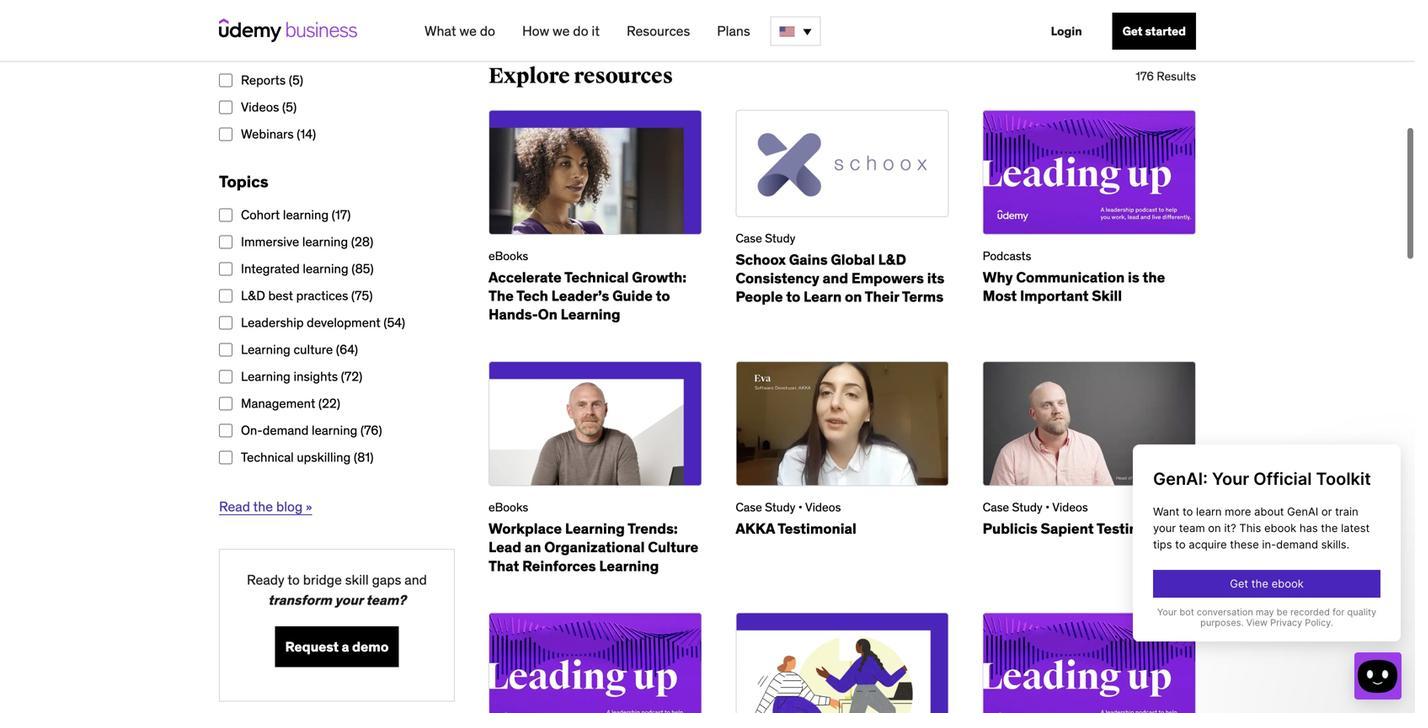 Task type: describe. For each thing, give the bounding box(es) containing it.
to inside "ebooks accelerate technical growth: the tech leader's guide to hands-on learning"
[[656, 287, 670, 305]]

0 horizontal spatial l&d
[[241, 288, 265, 304]]

empowers
[[852, 269, 924, 287]]

Learning culture (64) checkbox
[[219, 343, 233, 357]]

login
[[1051, 24, 1083, 39]]

ebooks accelerate technical growth: the tech leader's guide to hands-on learning
[[489, 249, 687, 324]]

1 vertical spatial the
[[253, 498, 273, 516]]

to inside ready to bridge skill gaps and transform your team?
[[288, 572, 300, 589]]

resources
[[627, 22, 690, 40]]

infographics
[[241, 18, 311, 34]]

learning inside "ebooks accelerate technical growth: the tech leader's guide to hands-on learning"
[[561, 306, 621, 324]]

trends:
[[628, 520, 678, 538]]

consistency
[[736, 269, 820, 287]]

management (22)
[[241, 396, 340, 412]]

upskilling
[[297, 449, 351, 465]]

terms
[[902, 288, 944, 306]]

get started
[[1123, 24, 1186, 39]]

practices
[[296, 288, 348, 304]]

176
[[1136, 69, 1154, 84]]

plans button
[[711, 16, 757, 46]]

(22)
[[319, 396, 340, 412]]

get started link
[[1113, 13, 1197, 50]]

immersive
[[241, 234, 299, 250]]

what we do
[[425, 22, 495, 40]]

reinforces
[[523, 557, 596, 575]]

tech
[[517, 287, 548, 305]]

an
[[525, 539, 541, 557]]

on-
[[241, 422, 263, 438]]

the inside podcasts why communication is the most important skill
[[1143, 268, 1166, 287]]

request a demo button
[[275, 627, 399, 668]]

resources
[[574, 63, 673, 89]]

hands-
[[489, 306, 538, 324]]

Integrated learning (85) checkbox
[[219, 263, 233, 276]]

its
[[928, 269, 945, 287]]

0 horizontal spatial videos
[[241, 99, 279, 115]]

technical upskilling (81)
[[241, 449, 374, 465]]

schoox
[[736, 251, 786, 269]]

lead
[[489, 539, 522, 557]]

leader's
[[552, 287, 609, 305]]

Reports (5) checkbox
[[219, 74, 233, 87]]

(15)
[[296, 45, 316, 61]]

blog
[[276, 498, 303, 516]]

podcasts for why
[[983, 249, 1032, 264]]

L&D best practices (75) checkbox
[[219, 290, 233, 303]]

udemy business image
[[219, 19, 357, 42]]

culture
[[648, 539, 699, 557]]

your
[[335, 592, 363, 609]]

Learning insights (72) checkbox
[[219, 370, 233, 384]]

176 results
[[1136, 69, 1197, 84]]

• for sapient
[[1046, 500, 1050, 515]]

read
[[219, 498, 250, 516]]

popular
[[743, 4, 780, 17]]

growth:
[[632, 268, 687, 287]]

l&d best practices (75)
[[241, 288, 373, 304]]

reports
[[241, 72, 286, 88]]

on-demand learning (76)
[[241, 422, 382, 438]]

transform
[[268, 592, 332, 609]]

webinars (14)
[[241, 126, 316, 142]]

Leadership development (54) checkbox
[[219, 317, 233, 330]]

development
[[307, 315, 381, 331]]

case for publicis sapient testimonial
[[983, 500, 1010, 515]]

(75)
[[351, 288, 373, 304]]

Videos (5) checkbox
[[219, 101, 233, 114]]

podcasts for (15)
[[241, 45, 293, 61]]

(5) for videos (5)
[[282, 99, 297, 115]]

topics
[[219, 171, 269, 192]]

management
[[241, 396, 315, 412]]

learning down 'leadership'
[[241, 342, 291, 358]]

technical inside "ebooks accelerate technical growth: the tech leader's guide to hands-on learning"
[[565, 268, 629, 287]]

resources button
[[620, 16, 697, 46]]

learning for (85)
[[303, 261, 349, 277]]

on
[[845, 288, 862, 306]]

learning down (22)
[[312, 422, 358, 438]]

do for what we do
[[480, 22, 495, 40]]

integrated
[[241, 261, 300, 277]]

we for what
[[460, 22, 477, 40]]

akka
[[736, 520, 775, 538]]

Management (22) checkbox
[[219, 397, 233, 411]]

webinars
[[241, 126, 294, 142]]

it
[[592, 22, 600, 40]]

(72)
[[341, 369, 363, 385]]

(81)
[[354, 449, 374, 465]]

(5) for reports (5)
[[289, 72, 303, 88]]

why
[[983, 268, 1013, 287]]

learning down organizational
[[599, 557, 659, 575]]

how we do it button
[[516, 16, 607, 46]]

(28)
[[351, 234, 374, 250]]

ready to bridge skill gaps and transform your team?
[[247, 572, 427, 609]]

infographics (18)
[[241, 18, 334, 34]]

organizational
[[545, 539, 645, 557]]

started
[[1146, 24, 1186, 39]]

ebooks workplace learning trends: lead an organizational culture that reinforces learning
[[489, 500, 699, 575]]

(18)
[[314, 18, 334, 34]]

insights
[[294, 369, 338, 385]]

integrated learning (85)
[[241, 261, 374, 277]]

skill
[[1092, 287, 1122, 305]]

publicis sapient testimonial link
[[983, 520, 1176, 538]]

on
[[538, 306, 558, 324]]

and inside case study schoox gains global l&d consistency and empowers its people to learn on their terms
[[823, 269, 849, 287]]

publicis
[[983, 520, 1038, 538]]

reports (5)
[[241, 72, 303, 88]]



Task type: vqa. For each thing, say whether or not it's contained in the screenshot.
(5)
yes



Task type: locate. For each thing, give the bounding box(es) containing it.
(14)
[[297, 126, 316, 142]]

ebooks for workplace
[[489, 500, 528, 515]]

learning for (28)
[[302, 234, 348, 250]]

podcasts inside podcasts why communication is the most important skill
[[983, 249, 1032, 264]]

to inside case study schoox gains global l&d consistency and empowers its people to learn on their terms
[[786, 288, 801, 306]]

ebooks up workplace on the left of the page
[[489, 500, 528, 515]]

to up transform
[[288, 572, 300, 589]]

and up learn
[[823, 269, 849, 287]]

ebooks
[[489, 249, 528, 264], [489, 500, 528, 515]]

videos up akka testimonial link
[[806, 500, 841, 515]]

study for publicis
[[1012, 500, 1043, 515]]

1 horizontal spatial l&d
[[879, 251, 907, 269]]

1 vertical spatial technical
[[241, 449, 294, 465]]

explore
[[489, 63, 570, 89]]

workplace learning trends: lead an organizational culture that reinforces learning link
[[489, 520, 699, 575]]

study up schoox on the top right of page
[[765, 231, 796, 246]]

case inside case study • videos akka testimonial
[[736, 500, 762, 515]]

ebooks up the accelerate
[[489, 249, 528, 264]]

study inside case study • videos akka testimonial
[[765, 500, 796, 515]]

Cohort learning (17) checkbox
[[219, 209, 233, 222]]

immersive learning (28)
[[241, 234, 374, 250]]

learning down (17)
[[302, 234, 348, 250]]

request
[[285, 639, 339, 656]]

1 do from the left
[[480, 22, 495, 40]]

learning down leader's
[[561, 306, 621, 324]]

read the blog » link
[[219, 498, 312, 516]]

1 • from the left
[[799, 500, 803, 515]]

and inside ready to bridge skill gaps and transform your team?
[[405, 572, 427, 589]]

»
[[306, 498, 312, 516]]

l&d
[[879, 251, 907, 269], [241, 288, 265, 304]]

0 vertical spatial the
[[1143, 268, 1166, 287]]

0 vertical spatial podcasts
[[241, 45, 293, 61]]

ready
[[247, 572, 285, 589]]

1 vertical spatial podcasts
[[983, 249, 1032, 264]]

study inside case study schoox gains global l&d consistency and empowers its people to learn on their terms
[[765, 231, 796, 246]]

accelerate
[[489, 268, 562, 287]]

study for global
[[765, 231, 796, 246]]

1 testimonial from the left
[[778, 520, 857, 538]]

most
[[983, 287, 1017, 305]]

do left it
[[573, 22, 589, 40]]

0 vertical spatial and
[[823, 269, 849, 287]]

videos for publicis
[[1053, 500, 1089, 515]]

study for akka
[[765, 500, 796, 515]]

the right is
[[1143, 268, 1166, 287]]

Technical upskilling (81) checkbox
[[219, 451, 233, 465]]

learning up practices on the left top of the page
[[303, 261, 349, 277]]

l&d inside case study schoox gains global l&d consistency and empowers its people to learn on their terms
[[879, 251, 907, 269]]

testimonial inside the case study • videos publicis sapient testimonial
[[1097, 520, 1176, 538]]

learning for (17)
[[283, 207, 329, 223]]

what we do button
[[418, 16, 502, 46]]

the
[[489, 287, 514, 305]]

(5)
[[289, 72, 303, 88], [282, 99, 297, 115]]

results
[[1157, 69, 1197, 84]]

learning up organizational
[[565, 520, 625, 538]]

0 horizontal spatial •
[[799, 500, 803, 515]]

1 horizontal spatial to
[[656, 287, 670, 305]]

learning up immersive learning (28)
[[283, 207, 329, 223]]

workplace
[[489, 520, 562, 538]]

case for schoox gains global l&d consistency and empowers its people to learn on their terms
[[736, 231, 762, 246]]

case up akka at the bottom right
[[736, 500, 762, 515]]

• for testimonial
[[799, 500, 803, 515]]

videos
[[241, 99, 279, 115], [806, 500, 841, 515], [1053, 500, 1089, 515]]

l&d up empowers
[[879, 251, 907, 269]]

and right "gaps"
[[405, 572, 427, 589]]

videos down reports
[[241, 99, 279, 115]]

Immersive learning (28) checkbox
[[219, 236, 233, 249]]

(64)
[[336, 342, 358, 358]]

how
[[522, 22, 550, 40]]

study inside the case study • videos publicis sapient testimonial
[[1012, 500, 1043, 515]]

do inside how we do it popup button
[[573, 22, 589, 40]]

videos inside case study • videos akka testimonial
[[806, 500, 841, 515]]

best
[[268, 288, 293, 304]]

1 horizontal spatial testimonial
[[1097, 520, 1176, 538]]

0 horizontal spatial the
[[253, 498, 273, 516]]

0 horizontal spatial testimonial
[[778, 520, 857, 538]]

Webinars (14) checkbox
[[219, 128, 233, 141]]

their
[[865, 288, 900, 306]]

1 ebooks from the top
[[489, 249, 528, 264]]

important
[[1020, 287, 1089, 305]]

case study • videos akka testimonial
[[736, 500, 857, 538]]

case for akka testimonial
[[736, 500, 762, 515]]

podcasts up why
[[983, 249, 1032, 264]]

to
[[656, 287, 670, 305], [786, 288, 801, 306], [288, 572, 300, 589]]

case inside case study schoox gains global l&d consistency and empowers its people to learn on their terms
[[736, 231, 762, 246]]

leadership
[[241, 315, 304, 331]]

2 do from the left
[[573, 22, 589, 40]]

l&d right l&d best practices (75) option
[[241, 288, 265, 304]]

(5) up webinars (14)
[[282, 99, 297, 115]]

0 vertical spatial technical
[[565, 268, 629, 287]]

0 vertical spatial l&d
[[879, 251, 907, 269]]

0 horizontal spatial to
[[288, 572, 300, 589]]

(85)
[[352, 261, 374, 277]]

we for how
[[553, 22, 570, 40]]

0 vertical spatial ebooks
[[489, 249, 528, 264]]

videos up sapient at the right of page
[[1053, 500, 1089, 515]]

testimonial right sapient at the right of page
[[1097, 520, 1176, 538]]

study up "publicis"
[[1012, 500, 1043, 515]]

• up sapient at the right of page
[[1046, 500, 1050, 515]]

0 horizontal spatial we
[[460, 22, 477, 40]]

technical up leader's
[[565, 268, 629, 287]]

case study • videos publicis sapient testimonial
[[983, 500, 1176, 538]]

is
[[1128, 268, 1140, 287]]

podcasts (15)
[[241, 45, 316, 61]]

1 horizontal spatial podcasts
[[983, 249, 1032, 264]]

(76)
[[361, 422, 382, 438]]

2 horizontal spatial to
[[786, 288, 801, 306]]

podcasts
[[241, 45, 293, 61], [983, 249, 1032, 264]]

• inside case study • videos akka testimonial
[[799, 500, 803, 515]]

skill
[[345, 572, 369, 589]]

learn
[[804, 288, 842, 306]]

testimonial
[[778, 520, 857, 538], [1097, 520, 1176, 538]]

we right 'what'
[[460, 22, 477, 40]]

1 vertical spatial ebooks
[[489, 500, 528, 515]]

menu navigation
[[411, 0, 1197, 62]]

videos inside the case study • videos publicis sapient testimonial
[[1053, 500, 1089, 515]]

2 • from the left
[[1046, 500, 1050, 515]]

1 horizontal spatial technical
[[565, 268, 629, 287]]

podcasts why communication is the most important skill
[[983, 249, 1166, 305]]

case
[[736, 231, 762, 246], [736, 500, 762, 515], [983, 500, 1010, 515]]

•
[[799, 500, 803, 515], [1046, 500, 1050, 515]]

do for how we do it
[[573, 22, 589, 40]]

0 horizontal spatial technical
[[241, 449, 294, 465]]

(17)
[[332, 207, 351, 223]]

case up "publicis"
[[983, 500, 1010, 515]]

0 horizontal spatial podcasts
[[241, 45, 293, 61]]

2 horizontal spatial videos
[[1053, 500, 1089, 515]]

that
[[489, 557, 519, 575]]

podcasts up reports
[[241, 45, 293, 61]]

cohort
[[241, 207, 280, 223]]

1 horizontal spatial and
[[823, 269, 849, 287]]

gains
[[789, 251, 828, 269]]

the left blog
[[253, 498, 273, 516]]

gaps
[[372, 572, 401, 589]]

team?
[[366, 592, 406, 609]]

testimonial inside case study • videos akka testimonial
[[778, 520, 857, 538]]

case inside the case study • videos publicis sapient testimonial
[[983, 500, 1010, 515]]

akka testimonial link
[[736, 520, 857, 538]]

to down growth: at the left top of the page
[[656, 287, 670, 305]]

cohort learning (17)
[[241, 207, 351, 223]]

we inside popup button
[[553, 22, 570, 40]]

ebooks inside ebooks workplace learning trends: lead an organizational culture that reinforces learning
[[489, 500, 528, 515]]

schoox gains global l&d consistency and empowers its people to learn on their terms link
[[736, 251, 945, 306]]

1 horizontal spatial do
[[573, 22, 589, 40]]

2 ebooks from the top
[[489, 500, 528, 515]]

1 horizontal spatial we
[[553, 22, 570, 40]]

ebooks for accelerate
[[489, 249, 528, 264]]

demand
[[263, 422, 309, 438]]

learning insights (72)
[[241, 369, 363, 385]]

global
[[831, 251, 875, 269]]

1 horizontal spatial •
[[1046, 500, 1050, 515]]

we right how
[[553, 22, 570, 40]]

communication
[[1017, 268, 1125, 287]]

Infographics (18) checkbox
[[219, 20, 233, 33]]

ebooks inside "ebooks accelerate technical growth: the tech leader's guide to hands-on learning"
[[489, 249, 528, 264]]

what
[[425, 22, 456, 40]]

sapient
[[1041, 520, 1094, 538]]

case study schoox gains global l&d consistency and empowers its people to learn on their terms
[[736, 231, 945, 306]]

0 horizontal spatial do
[[480, 22, 495, 40]]

(5) down (15)
[[289, 72, 303, 88]]

testimonial right akka at the bottom right
[[778, 520, 857, 538]]

technical down on-
[[241, 449, 294, 465]]

On-demand learning (76) checkbox
[[219, 424, 233, 438]]

2 we from the left
[[553, 22, 570, 40]]

bridge
[[303, 572, 342, 589]]

1 horizontal spatial the
[[1143, 268, 1166, 287]]

2 testimonial from the left
[[1097, 520, 1176, 538]]

1 horizontal spatial videos
[[806, 500, 841, 515]]

1 we from the left
[[460, 22, 477, 40]]

culture
[[294, 342, 333, 358]]

0 horizontal spatial and
[[405, 572, 427, 589]]

0 vertical spatial (5)
[[289, 72, 303, 88]]

people
[[736, 288, 783, 306]]

do right 'what'
[[480, 22, 495, 40]]

1 vertical spatial (5)
[[282, 99, 297, 115]]

request a demo link
[[275, 627, 399, 668]]

learning up management
[[241, 369, 291, 385]]

why communication is the most important skill link
[[983, 268, 1166, 305]]

• inside the case study • videos publicis sapient testimonial
[[1046, 500, 1050, 515]]

a
[[342, 639, 349, 656]]

• up akka testimonial link
[[799, 500, 803, 515]]

login button
[[1041, 13, 1093, 50]]

videos (5)
[[241, 99, 297, 115]]

do inside "what we do" popup button
[[480, 22, 495, 40]]

learning culture (64)
[[241, 342, 358, 358]]

1 vertical spatial and
[[405, 572, 427, 589]]

videos for akka
[[806, 500, 841, 515]]

request a demo
[[285, 639, 389, 656]]

1 vertical spatial l&d
[[241, 288, 265, 304]]

we inside popup button
[[460, 22, 477, 40]]

case up schoox on the top right of page
[[736, 231, 762, 246]]

study up akka testimonial link
[[765, 500, 796, 515]]

to down the consistency
[[786, 288, 801, 306]]



